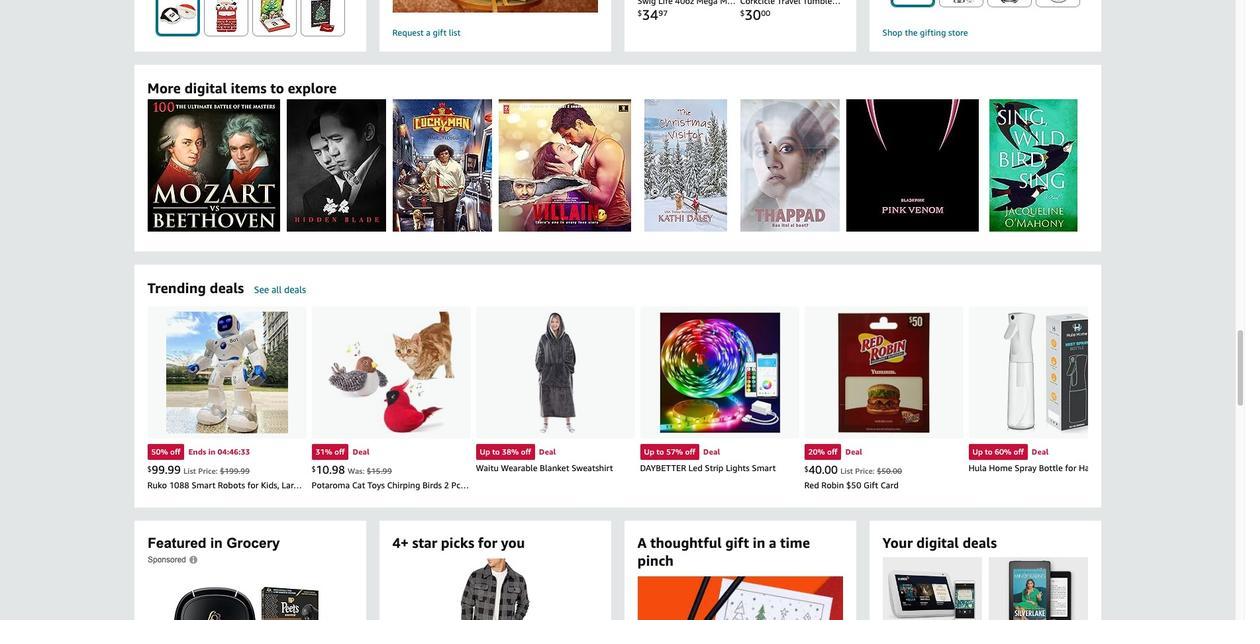 Task type: describe. For each thing, give the bounding box(es) containing it.
amazon.com gift card in a holiday gift box (various designs) image
[[159, 4, 196, 25]]

hula home spray bottle for hair - con…
[[969, 463, 1127, 474]]

gift for thoughtful
[[726, 535, 750, 552]]

blanket
[[540, 463, 570, 474]]

2 off from the left
[[335, 447, 345, 457]]

time
[[781, 535, 811, 552]]

20
[[809, 447, 818, 457]]

birds
[[423, 480, 442, 491]]

waitu
[[476, 463, 499, 474]]

none radio amazon.com gift card in a holiday gift box (various designs)
[[151, 0, 202, 37]]

potaroma cat toys chirping birds 2 pcs with catnip silvervine, interactive cat kicker, lifelike birdie tweets, indoor... image
[[328, 312, 455, 434]]

2 option group from the left
[[879, 0, 1089, 7]]

list for 00
[[841, 466, 854, 476]]

explore
[[288, 80, 337, 97]]

daybetter
[[641, 463, 687, 474]]

a
[[638, 535, 647, 552]]

kids,
[[261, 480, 280, 491]]

deal for hula home spray bottle for hair - con…
[[1032, 447, 1049, 457]]

20 % off
[[809, 447, 838, 457]]

none radio the amazon.com gift card in a premium greeting card (various designs)
[[297, 0, 347, 37]]

more digital items to explore
[[147, 80, 337, 97]]

1088
[[169, 480, 189, 491]]

price: for 99
[[198, 466, 218, 476]]

to for hula
[[986, 447, 993, 457]]

a thoughtful gift in a time pinch
[[638, 535, 811, 570]]

97
[[659, 8, 668, 18]]

spray
[[1015, 463, 1037, 474]]

gifting
[[921, 27, 947, 38]]

in inside a thoughtful gift in a time pinch
[[753, 535, 766, 552]]

4+ star picks for you
[[393, 535, 525, 552]]

$ for 99
[[147, 465, 152, 474]]

waitu wearable blanket sweatshirt
[[476, 463, 614, 474]]

$15.99
[[367, 466, 392, 476]]

0 horizontal spatial deals
[[210, 280, 244, 297]]

thoughtful
[[651, 535, 722, 552]]

cat
[[352, 480, 365, 491]]

list
[[449, 27, 461, 38]]

strip
[[705, 463, 724, 474]]

1 horizontal spatial smart
[[752, 463, 776, 474]]

sing, wild bird, sing: a novel image
[[990, 99, 1078, 232]]

$50.00
[[877, 466, 903, 476]]

. for 98
[[329, 463, 332, 477]]

mozart vs beethoven: 100 the ultimate battle of the masters image
[[147, 99, 280, 232]]

04:46:33
[[218, 447, 250, 457]]

thappad image
[[741, 99, 840, 232]]

60
[[995, 447, 1005, 457]]

robots
[[218, 480, 245, 491]]

pink venom image
[[847, 99, 979, 232]]

. for 99
[[165, 463, 168, 477]]

request a gift list link
[[379, 0, 611, 42]]

your digital deals
[[883, 535, 998, 552]]

list for 99
[[184, 466, 196, 476]]

wearable
[[501, 463, 538, 474]]

gift
[[864, 480, 879, 491]]

shop the gifting store
[[883, 27, 969, 38]]

to for waitu
[[493, 447, 500, 457]]

deals for see all deals
[[284, 284, 306, 295]]

amazon.com gift card in a premium greeting card (various designs) image
[[311, 0, 335, 33]]

57
[[667, 447, 676, 457]]

more
[[147, 80, 181, 97]]

all
[[272, 284, 282, 295]]

$ 40 . 00 list price: $50.00 red robin $50 gift card
[[805, 463, 903, 491]]

50
[[151, 447, 161, 457]]

see all deals
[[254, 284, 306, 295]]

lar…
[[282, 480, 302, 491]]

deal for waitu wearable blanket sweatshirt
[[539, 447, 556, 457]]

$ for 40
[[805, 465, 809, 474]]

hula home spray bottle for hair - continuous mister ultra fine water sprayer – for hairstyling, cleaning, salons, plants,... image
[[1004, 312, 1094, 434]]

sweatshirt
[[572, 463, 614, 474]]

4+
[[393, 535, 409, 552]]

$50
[[847, 480, 862, 491]]

60% off the first 4 months of audible premium plus image
[[883, 553, 983, 621]]

smart inside $ 99 . 99 list price: $199.99 ruko 1088 smart robots for kids, lar…
[[192, 480, 216, 491]]

ruko
[[147, 480, 167, 491]]

digital for more
[[185, 80, 227, 97]]

up to 60 % off
[[973, 447, 1025, 457]]

toys
[[368, 480, 385, 491]]

for inside $ 99 . 99 list price: $199.99 ruko 1088 smart robots for kids, lar…
[[247, 480, 259, 491]]

1 list from the top
[[147, 99, 1246, 232]]

shop the gifting store link
[[883, 27, 1089, 39]]

1 99 from the left
[[152, 463, 165, 477]]

31 % off
[[316, 447, 345, 457]]

lights
[[726, 463, 750, 474]]

2
[[444, 480, 449, 491]]

home
[[990, 463, 1013, 474]]

you
[[501, 535, 525, 552]]

hair
[[1080, 463, 1096, 474]]

30
[[745, 7, 762, 23]]

amazon.com gift card for any amount in pop-up box - various designs image
[[259, 0, 290, 33]]

3 off from the left
[[521, 447, 531, 457]]

3 % from the left
[[512, 447, 519, 457]]



Task type: vqa. For each thing, say whether or not it's contained in the screenshot.
List for 99
yes



Task type: locate. For each thing, give the bounding box(es) containing it.
to for daybetter
[[657, 447, 665, 457]]

$ 30 00
[[741, 7, 771, 23]]

1 horizontal spatial .
[[329, 463, 332, 477]]

1 vertical spatial list
[[147, 307, 1246, 495]]

picks
[[441, 535, 475, 552]]

1 horizontal spatial 00
[[825, 463, 838, 477]]

$199.99
[[220, 466, 250, 476]]

1 price: from the left
[[198, 466, 218, 476]]

1 horizontal spatial price:
[[856, 466, 875, 476]]

off up 98
[[335, 447, 345, 457]]

gift inside a thoughtful gift in a time pinch
[[726, 535, 750, 552]]

list inside $ 99 . 99 list price: $199.99 ruko 1088 smart robots for kids, lar…
[[184, 466, 196, 476]]

off up spray
[[1014, 447, 1025, 457]]

ends
[[189, 447, 206, 457]]

bottle
[[1040, 463, 1064, 474]]

$ 10 . 98 was: $15.99 potaroma cat toys chirping birds 2 pc…
[[312, 463, 469, 491]]

0 vertical spatial gift
[[433, 27, 447, 38]]

1 horizontal spatial for
[[478, 535, 498, 552]]

0 vertical spatial 00
[[762, 8, 771, 18]]

99
[[152, 463, 165, 477], [168, 463, 181, 477]]

pinch
[[638, 553, 674, 570]]

gift for a
[[433, 27, 447, 38]]

0 horizontal spatial price:
[[198, 466, 218, 476]]

. inside $ 40 . 00 list price: $50.00 red robin $50 gift card
[[822, 463, 825, 477]]

price: down ends
[[198, 466, 218, 476]]

None radio
[[887, 0, 935, 7], [935, 0, 984, 7], [887, 0, 935, 7], [935, 0, 984, 7]]

00 inside $ 30 00
[[762, 8, 771, 18]]

0 vertical spatial a
[[426, 27, 431, 38]]

ruko 1088 smart robots for kids, large programmable interactive rc robot with voice control, app control, present for 4 5... image
[[166, 312, 288, 434]]

hula
[[969, 463, 987, 474]]

0 horizontal spatial smart
[[192, 480, 216, 491]]

$ inside $ 10 . 98 was: $15.99 potaroma cat toys chirping birds 2 pc…
[[312, 465, 316, 474]]

deal up $ 40 . 00 list price: $50.00 red robin $50 gift card
[[846, 447, 863, 457]]

50 % off
[[151, 447, 181, 457]]

to
[[271, 80, 284, 97], [493, 447, 500, 457], [657, 447, 665, 457], [986, 447, 993, 457]]

1 . from the left
[[165, 463, 168, 477]]

list
[[184, 466, 196, 476], [841, 466, 854, 476]]

the
[[905, 27, 918, 38]]

up for waitu
[[480, 447, 490, 457]]

gift
[[433, 27, 447, 38], [726, 535, 750, 552]]

1 horizontal spatial in
[[753, 535, 766, 552]]

1 vertical spatial in
[[753, 535, 766, 552]]

0 horizontal spatial digital
[[185, 80, 227, 97]]

0 vertical spatial for
[[1066, 463, 1077, 474]]

99 up the 1088
[[168, 463, 181, 477]]

6 off from the left
[[1014, 447, 1025, 457]]

off right 50
[[170, 447, 181, 457]]

robin
[[822, 480, 845, 491]]

0 horizontal spatial .
[[165, 463, 168, 477]]

. inside $ 10 . 98 was: $15.99 potaroma cat toys chirping birds 2 pc…
[[329, 463, 332, 477]]

off up led
[[686, 447, 696, 457]]

1 vertical spatial digital
[[917, 535, 960, 552]]

a right request
[[426, 27, 431, 38]]

1 up from the left
[[480, 447, 490, 457]]

in
[[208, 447, 216, 457], [753, 535, 766, 552]]

trending
[[147, 280, 206, 297]]

. down 20 % off
[[822, 463, 825, 477]]

to left '38'
[[493, 447, 500, 457]]

off
[[170, 447, 181, 457], [335, 447, 345, 457], [521, 447, 531, 457], [686, 447, 696, 457], [828, 447, 838, 457], [1014, 447, 1025, 457]]

digital for your
[[917, 535, 960, 552]]

star
[[413, 535, 438, 552]]

chirping
[[387, 480, 421, 491]]

10
[[316, 463, 329, 477]]

1 horizontal spatial up
[[645, 447, 655, 457]]

con…
[[1104, 463, 1127, 474]]

% up 40
[[818, 447, 826, 457]]

5 off from the left
[[828, 447, 838, 457]]

4 deal from the left
[[846, 447, 863, 457]]

3 . from the left
[[822, 463, 825, 477]]

$ 99 . 99 list price: $199.99 ruko 1088 smart robots for kids, lar…
[[147, 463, 302, 491]]

0 horizontal spatial in
[[208, 447, 216, 457]]

off up wearable
[[521, 447, 531, 457]]

0 horizontal spatial option group
[[143, 0, 353, 37]]

up up waitu
[[480, 447, 490, 457]]

for
[[1066, 463, 1077, 474], [247, 480, 259, 491], [478, 535, 498, 552]]

3 up from the left
[[973, 447, 984, 457]]

1 horizontal spatial deals
[[284, 284, 306, 295]]

deal for daybetter led strip lights smart
[[704, 447, 721, 457]]

request
[[393, 27, 424, 38]]

2 . from the left
[[329, 463, 332, 477]]

0 horizontal spatial list
[[184, 466, 196, 476]]

% left ends
[[161, 447, 168, 457]]

% up wearable
[[512, 447, 519, 457]]

1 % from the left
[[161, 447, 168, 457]]

deal up waitu wearable blanket sweatshirt
[[539, 447, 556, 457]]

2 list from the left
[[841, 466, 854, 476]]

0 vertical spatial in
[[208, 447, 216, 457]]

0 horizontal spatial a
[[426, 27, 431, 38]]

daybetter led strip lights smart image
[[659, 312, 781, 434]]

-
[[1098, 463, 1101, 474]]

a inside request a gift list link
[[426, 27, 431, 38]]

your
[[883, 535, 913, 552]]

gift right thoughtful
[[726, 535, 750, 552]]

.
[[165, 463, 168, 477], [329, 463, 332, 477], [822, 463, 825, 477]]

price: for 00
[[856, 466, 875, 476]]

list
[[147, 99, 1246, 232], [147, 307, 1246, 495]]

ends in 04:46:33
[[189, 447, 250, 457]]

. inside $ 99 . 99 list price: $199.99 ruko 1088 smart robots for kids, lar…
[[165, 463, 168, 477]]

amazon.com gift card in a reveal (various designs) image
[[215, 0, 237, 33]]

price: up gift
[[856, 466, 875, 476]]

for left you
[[478, 535, 498, 552]]

0 vertical spatial smart
[[752, 463, 776, 474]]

1 list from the left
[[184, 466, 196, 476]]

$ inside $ 30 00
[[741, 8, 745, 18]]

5 % from the left
[[818, 447, 826, 457]]

a inside a thoughtful gift in a time pinch
[[769, 535, 777, 552]]

1 off from the left
[[170, 447, 181, 457]]

0 vertical spatial digital
[[185, 80, 227, 97]]

4 % from the left
[[676, 447, 683, 457]]

smart right the 1088
[[192, 480, 216, 491]]

off right 20
[[828, 447, 838, 457]]

None radio
[[151, 0, 202, 37], [200, 0, 250, 37], [248, 0, 299, 37], [297, 0, 347, 37], [984, 0, 1032, 7], [1032, 0, 1081, 7], [984, 0, 1032, 7], [1032, 0, 1081, 7]]

1 horizontal spatial gift
[[726, 535, 750, 552]]

save on kindle unlimited deals image
[[989, 553, 1089, 621]]

up
[[480, 447, 490, 457], [645, 447, 655, 457], [973, 447, 984, 457]]

deal
[[353, 447, 370, 457], [539, 447, 556, 457], [704, 447, 721, 457], [846, 447, 863, 457], [1032, 447, 1049, 457]]

1 vertical spatial 00
[[825, 463, 838, 477]]

pc…
[[452, 480, 469, 491]]

deals for your digital deals
[[963, 535, 998, 552]]

98
[[332, 463, 345, 477]]

a
[[426, 27, 431, 38], [769, 535, 777, 552]]

trending deals
[[147, 280, 244, 297]]

1 vertical spatial for
[[247, 480, 259, 491]]

6 % from the left
[[1005, 447, 1012, 457]]

34
[[643, 7, 659, 23]]

list up the 1088
[[184, 466, 196, 476]]

up to 38 % off
[[480, 447, 531, 457]]

list inside $ 40 . 00 list price: $50.00 red robin $50 gift card
[[841, 466, 854, 476]]

was:
[[348, 466, 365, 476]]

price: inside $ 99 . 99 list price: $199.99 ruko 1088 smart robots for kids, lar…
[[198, 466, 218, 476]]

% up daybetter
[[676, 447, 683, 457]]

0 horizontal spatial 00
[[762, 8, 771, 18]]

0 horizontal spatial 99
[[152, 463, 165, 477]]

% up 10
[[325, 447, 333, 457]]

card
[[881, 480, 899, 491]]

potaroma
[[312, 480, 350, 491]]

1 vertical spatial gift
[[726, 535, 750, 552]]

see all deals link
[[244, 278, 306, 301]]

red
[[805, 480, 820, 491]]

. up the potaroma
[[329, 463, 332, 477]]

0 vertical spatial list
[[147, 99, 1246, 232]]

2 list from the top
[[147, 307, 1246, 495]]

2 horizontal spatial for
[[1066, 463, 1077, 474]]

%
[[161, 447, 168, 457], [325, 447, 333, 457], [512, 447, 519, 457], [676, 447, 683, 457], [818, 447, 826, 457], [1005, 447, 1012, 457]]

none radio amazon.com gift card for any amount in pop-up box - various designs
[[248, 0, 299, 37]]

to left 57
[[657, 447, 665, 457]]

deal up strip
[[704, 447, 721, 457]]

digital right your on the bottom of the page
[[917, 535, 960, 552]]

40
[[809, 463, 822, 477]]

$
[[638, 8, 643, 18], [741, 8, 745, 18], [147, 465, 152, 474], [312, 465, 316, 474], [805, 465, 809, 474]]

in inside list
[[208, 447, 216, 457]]

1 horizontal spatial option group
[[879, 0, 1089, 7]]

request a gift list
[[393, 27, 461, 38]]

led
[[689, 463, 703, 474]]

$ inside $ 40 . 00 list price: $50.00 red robin $50 gift card
[[805, 465, 809, 474]]

$ for 30
[[741, 8, 745, 18]]

none radio amazon.com gift card in a reveal (various designs)
[[200, 0, 250, 37]]

see
[[254, 284, 269, 295]]

in right ends
[[208, 447, 216, 457]]

the christmas visitor: a cozy mystery (a tess and tilly cozy mystery book 15) image
[[645, 99, 727, 232]]

option group
[[143, 0, 353, 37], [879, 0, 1089, 7]]

a left time
[[769, 535, 777, 552]]

00
[[762, 8, 771, 18], [825, 463, 838, 477]]

waitu wearable blanket sweatshirt image
[[535, 312, 576, 434]]

price: inside $ 40 . 00 list price: $50.00 red robin $50 gift card
[[856, 466, 875, 476]]

38
[[502, 447, 512, 457]]

to left 60
[[986, 447, 993, 457]]

deals left 'see'
[[210, 280, 244, 297]]

list up $50
[[841, 466, 854, 476]]

deals right all at top left
[[284, 284, 306, 295]]

red robin $50 gift card image
[[838, 312, 931, 434]]

lucky man image
[[393, 99, 492, 232]]

$ inside $ 99 . 99 list price: $199.99 ruko 1088 smart robots for kids, lar…
[[147, 465, 152, 474]]

$ 34 97
[[638, 7, 668, 23]]

3 deal from the left
[[704, 447, 721, 457]]

in left time
[[753, 535, 766, 552]]

00 inside $ 40 . 00 list price: $50.00 red robin $50 gift card
[[825, 463, 838, 477]]

deals up 60% off the first 4 months of audible premium plus image
[[963, 535, 998, 552]]

% up "home" in the right of the page
[[1005, 447, 1012, 457]]

hidden blade image
[[287, 99, 386, 232]]

smart right lights
[[752, 463, 776, 474]]

1 option group from the left
[[143, 0, 353, 37]]

2 vertical spatial for
[[478, 535, 498, 552]]

daybetter led strip lights smart
[[641, 463, 776, 474]]

gift left list
[[433, 27, 447, 38]]

2 horizontal spatial .
[[822, 463, 825, 477]]

4 off from the left
[[686, 447, 696, 457]]

2 99 from the left
[[168, 463, 181, 477]]

up to 57 % off
[[645, 447, 696, 457]]

1 horizontal spatial list
[[841, 466, 854, 476]]

up up daybetter
[[645, 447, 655, 457]]

1 horizontal spatial 99
[[168, 463, 181, 477]]

up up hula
[[973, 447, 984, 457]]

to right 'items'
[[271, 80, 284, 97]]

up for hula
[[973, 447, 984, 457]]

1 deal from the left
[[353, 447, 370, 457]]

shop
[[883, 27, 903, 38]]

2 price: from the left
[[856, 466, 875, 476]]

ek villain image
[[499, 99, 631, 232]]

2 horizontal spatial deals
[[963, 535, 998, 552]]

1 horizontal spatial a
[[769, 535, 777, 552]]

digital
[[185, 80, 227, 97], [917, 535, 960, 552]]

31
[[316, 447, 325, 457]]

1 vertical spatial a
[[769, 535, 777, 552]]

up for daybetter
[[645, 447, 655, 457]]

0 horizontal spatial for
[[247, 480, 259, 491]]

99 up ruko
[[152, 463, 165, 477]]

$ for 34
[[638, 8, 643, 18]]

2 up from the left
[[645, 447, 655, 457]]

deal up the "was:"
[[353, 447, 370, 457]]

1 horizontal spatial digital
[[917, 535, 960, 552]]

items
[[231, 80, 267, 97]]

deal up hula home spray bottle for hair - con…
[[1032, 447, 1049, 457]]

0 horizontal spatial gift
[[433, 27, 447, 38]]

2 % from the left
[[325, 447, 333, 457]]

2 horizontal spatial up
[[973, 447, 984, 457]]

price:
[[198, 466, 218, 476], [856, 466, 875, 476]]

2 deal from the left
[[539, 447, 556, 457]]

for left kids,
[[247, 480, 259, 491]]

. for 00
[[822, 463, 825, 477]]

list containing 99
[[147, 307, 1246, 495]]

. down 50 % off
[[165, 463, 168, 477]]

$ inside $ 34 97
[[638, 8, 643, 18]]

for left hair
[[1066, 463, 1077, 474]]

0 horizontal spatial up
[[480, 447, 490, 457]]

store
[[949, 27, 969, 38]]

$ for 10
[[312, 465, 316, 474]]

digital right more
[[185, 80, 227, 97]]

1 vertical spatial smart
[[192, 480, 216, 491]]

5 deal from the left
[[1032, 447, 1049, 457]]



